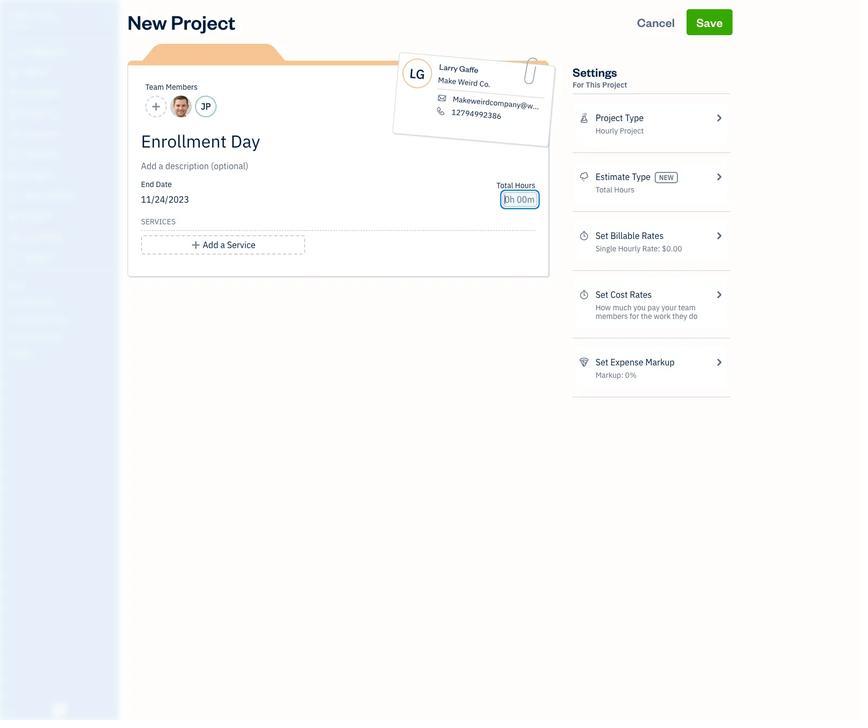 Task type: vqa. For each thing, say whether or not it's contained in the screenshot.
the Project Type
yes



Task type: describe. For each thing, give the bounding box(es) containing it.
chevronright image for set billable rates
[[714, 229, 724, 242]]

you
[[634, 303, 646, 312]]

how much you pay your team members for the work they do
[[596, 303, 698, 321]]

1 horizontal spatial total
[[596, 185, 613, 195]]

phone image
[[435, 106, 447, 116]]

new
[[128, 9, 167, 35]]

timetracking image
[[580, 229, 589, 242]]

cancel button
[[628, 9, 685, 35]]

this
[[586, 80, 601, 90]]

single hourly rate : $0.00
[[596, 244, 683, 254]]

your
[[662, 303, 677, 312]]

:
[[658, 244, 661, 254]]

expenses image
[[580, 356, 589, 369]]

services
[[141, 217, 176, 227]]

set for set billable rates
[[596, 230, 609, 241]]

1 horizontal spatial hours
[[615, 185, 635, 195]]

cancel
[[637, 15, 675, 30]]

members
[[166, 82, 198, 92]]

markup
[[646, 357, 675, 368]]

chevronright image for project type
[[714, 111, 724, 124]]

team
[[145, 82, 164, 92]]

rate
[[643, 244, 658, 254]]

main element
[[0, 0, 146, 720]]

items and services image
[[8, 315, 116, 323]]

lg
[[409, 64, 426, 83]]

envelope image
[[437, 93, 448, 103]]

new
[[660, 173, 674, 182]]

chevronright image for estimate type
[[714, 170, 724, 183]]

pay
[[648, 303, 660, 312]]

Project Description text field
[[141, 159, 438, 172]]

team members
[[145, 82, 198, 92]]

project image
[[7, 170, 20, 181]]

add
[[203, 239, 218, 250]]

rates for set billable rates
[[642, 230, 664, 241]]

estimate image
[[7, 88, 20, 99]]

invoice image
[[7, 109, 20, 119]]

markup: 0%
[[596, 370, 637, 380]]

turtle
[[9, 10, 40, 21]]

members
[[596, 311, 628, 321]]

type for estimate type
[[632, 171, 651, 182]]

make
[[438, 75, 457, 86]]

do
[[689, 311, 698, 321]]

markup:
[[596, 370, 624, 380]]

End date in  format text field
[[141, 194, 273, 205]]

jp
[[201, 101, 211, 112]]

0 horizontal spatial hours
[[515, 181, 536, 190]]

save
[[697, 15, 723, 30]]

set billable rates
[[596, 230, 664, 241]]

billable
[[611, 230, 640, 241]]

new project
[[128, 9, 236, 35]]

team
[[679, 303, 696, 312]]

1 horizontal spatial total hours
[[596, 185, 635, 195]]

owner
[[9, 22, 29, 30]]

weird
[[458, 77, 479, 88]]

team members image
[[8, 297, 116, 306]]

save button
[[687, 9, 733, 35]]

Project Name text field
[[141, 130, 438, 152]]

chevronright image for rates
[[714, 288, 724, 301]]

payment image
[[7, 129, 20, 140]]

$0.00
[[662, 244, 683, 254]]



Task type: locate. For each thing, give the bounding box(es) containing it.
1 set from the top
[[596, 230, 609, 241]]

Hourly Budget text field
[[505, 194, 536, 205]]

set for set cost rates
[[596, 289, 609, 300]]

1 vertical spatial hourly
[[619, 244, 641, 254]]

chevronright image
[[714, 111, 724, 124], [714, 170, 724, 183], [714, 229, 724, 242]]

project type
[[596, 112, 644, 123]]

total up "hourly budget" text field
[[497, 181, 514, 190]]

hours up "hourly budget" text field
[[515, 181, 536, 190]]

larry
[[439, 62, 459, 73]]

plus image
[[191, 238, 201, 251]]

hours down estimate type
[[615, 185, 635, 195]]

set expense markup
[[596, 357, 675, 368]]

end date
[[141, 179, 172, 189]]

date
[[156, 179, 172, 189]]

makeweirdcompany@weird.co
[[453, 94, 557, 113]]

hourly down set billable rates
[[619, 244, 641, 254]]

money image
[[7, 211, 20, 222]]

single
[[596, 244, 617, 254]]

0 horizontal spatial hourly
[[596, 126, 618, 136]]

hourly
[[596, 126, 618, 136], [619, 244, 641, 254]]

2 vertical spatial set
[[596, 357, 609, 368]]

type up hourly project
[[625, 112, 644, 123]]

3 set from the top
[[596, 357, 609, 368]]

0%
[[625, 370, 637, 380]]

project inside settings for this project
[[603, 80, 628, 90]]

expense image
[[7, 150, 20, 161]]

the
[[641, 311, 652, 321]]

0 vertical spatial set
[[596, 230, 609, 241]]

1 vertical spatial chevronright image
[[714, 170, 724, 183]]

set up how at the top right of the page
[[596, 289, 609, 300]]

set
[[596, 230, 609, 241], [596, 289, 609, 300], [596, 357, 609, 368]]

estimates image
[[580, 170, 589, 183]]

estimate type
[[596, 171, 651, 182]]

much
[[613, 303, 632, 312]]

for
[[573, 80, 584, 90]]

add a service
[[203, 239, 256, 250]]

expense
[[611, 357, 644, 368]]

turtle inc owner
[[9, 10, 57, 30]]

chevronright image
[[714, 288, 724, 301], [714, 356, 724, 369]]

inc
[[42, 10, 57, 21]]

0 vertical spatial rates
[[642, 230, 664, 241]]

rates
[[642, 230, 664, 241], [630, 289, 652, 300]]

cost
[[611, 289, 628, 300]]

apps image
[[8, 280, 116, 289]]

chevronright image for markup
[[714, 356, 724, 369]]

2 chevronright image from the top
[[714, 356, 724, 369]]

service
[[227, 239, 256, 250]]

gaffe
[[459, 63, 479, 75]]

total down the estimate
[[596, 185, 613, 195]]

project
[[171, 9, 236, 35], [603, 80, 628, 90], [596, 112, 623, 123], [620, 126, 644, 136]]

rates for set cost rates
[[630, 289, 652, 300]]

settings
[[573, 64, 618, 79]]

1 vertical spatial type
[[632, 171, 651, 182]]

1 vertical spatial chevronright image
[[714, 356, 724, 369]]

a
[[221, 239, 225, 250]]

1 chevronright image from the top
[[714, 111, 724, 124]]

total hours
[[497, 181, 536, 190], [596, 185, 635, 195]]

rates up you
[[630, 289, 652, 300]]

0 vertical spatial type
[[625, 112, 644, 123]]

set for set expense markup
[[596, 357, 609, 368]]

2 chevronright image from the top
[[714, 170, 724, 183]]

type
[[625, 112, 644, 123], [632, 171, 651, 182]]

client image
[[7, 68, 20, 78]]

timetracking image
[[580, 288, 589, 301]]

they
[[673, 311, 688, 321]]

for
[[630, 311, 640, 321]]

bank connections image
[[8, 332, 116, 341]]

1 vertical spatial set
[[596, 289, 609, 300]]

1 horizontal spatial hourly
[[619, 244, 641, 254]]

hourly down project type
[[596, 126, 618, 136]]

rates up rate
[[642, 230, 664, 241]]

set cost rates
[[596, 289, 652, 300]]

total hours down the estimate
[[596, 185, 635, 195]]

1 chevronright image from the top
[[714, 288, 724, 301]]

2 vertical spatial chevronright image
[[714, 229, 724, 242]]

12794992386
[[451, 107, 502, 121]]

co.
[[479, 79, 491, 89]]

3 chevronright image from the top
[[714, 229, 724, 242]]

0 horizontal spatial total hours
[[497, 181, 536, 190]]

set up single
[[596, 230, 609, 241]]

0 vertical spatial hourly
[[596, 126, 618, 136]]

2 set from the top
[[596, 289, 609, 300]]

work
[[654, 311, 671, 321]]

hourly project
[[596, 126, 644, 136]]

settings image
[[8, 349, 116, 358]]

dashboard image
[[7, 47, 20, 58]]

type left new
[[632, 171, 651, 182]]

0 horizontal spatial total
[[497, 181, 514, 190]]

report image
[[7, 252, 20, 263]]

1 vertical spatial rates
[[630, 289, 652, 300]]

estimate
[[596, 171, 630, 182]]

settings for this project
[[573, 64, 628, 90]]

add a service button
[[141, 235, 306, 255]]

end
[[141, 179, 154, 189]]

0 vertical spatial chevronright image
[[714, 111, 724, 124]]

type for project type
[[625, 112, 644, 123]]

total hours up "hourly budget" text field
[[497, 181, 536, 190]]

chart image
[[7, 232, 20, 243]]

freshbooks image
[[51, 703, 68, 716]]

set up "markup:"
[[596, 357, 609, 368]]

0 vertical spatial chevronright image
[[714, 288, 724, 301]]

add team member image
[[151, 100, 161, 113]]

projects image
[[580, 111, 589, 124]]

timer image
[[7, 191, 20, 202]]

how
[[596, 303, 611, 312]]

hours
[[515, 181, 536, 190], [615, 185, 635, 195]]

larry gaffe make weird co.
[[438, 62, 491, 89]]

total
[[497, 181, 514, 190], [596, 185, 613, 195]]



